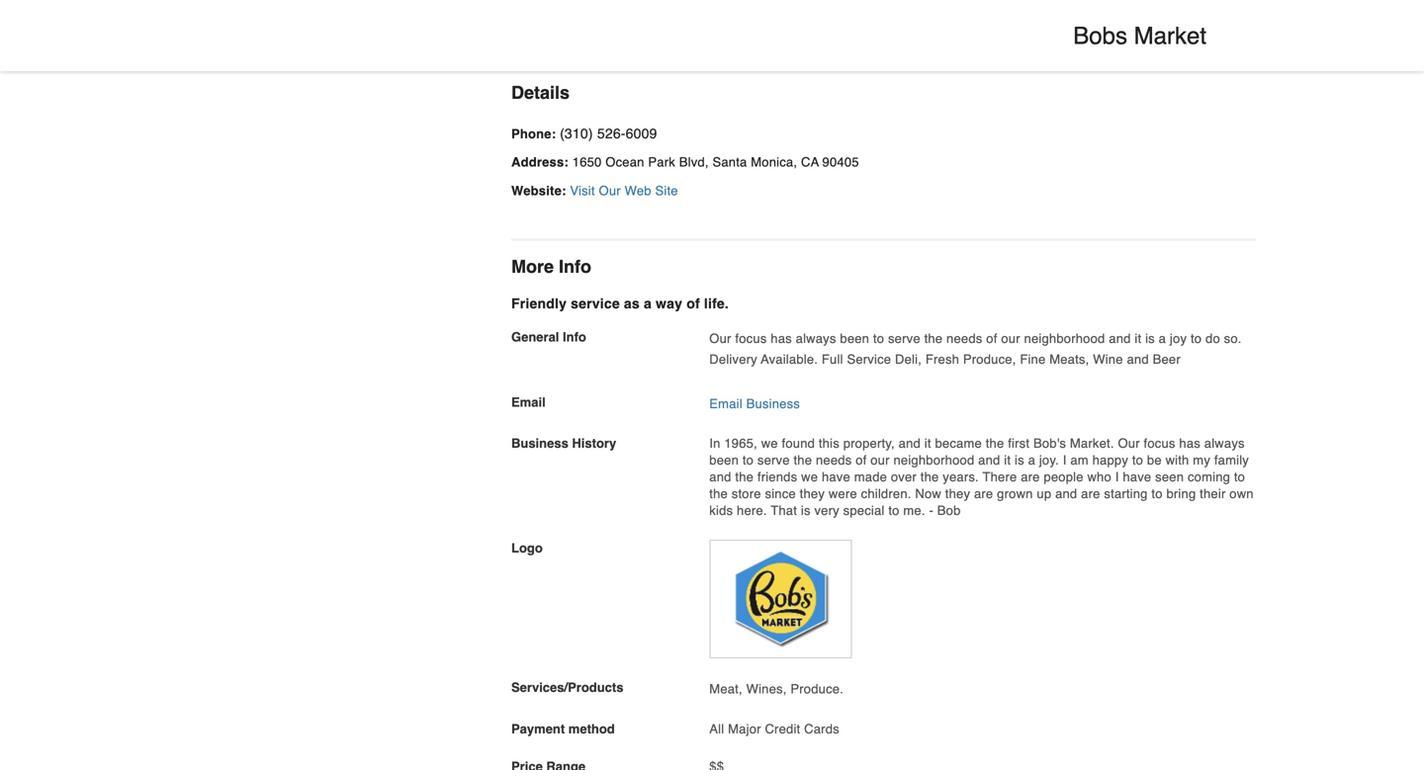 Task type: locate. For each thing, give the bounding box(es) containing it.
deli,
[[895, 352, 922, 367]]

we right friends
[[801, 470, 818, 485]]

the up fresh
[[924, 332, 943, 346]]

1 horizontal spatial ,
[[783, 682, 787, 697]]

seen
[[1155, 470, 1184, 485]]

0 vertical spatial always
[[796, 332, 836, 346]]

, left produce
[[783, 682, 787, 697]]

have up starting at right
[[1123, 470, 1152, 485]]

1 vertical spatial our
[[709, 332, 731, 346]]

it inside our focus has always been to serve the needs of our neighborhood and it is a joy to do so. delivery available. full service deli, fresh produce, fine meats, wine and beer
[[1135, 332, 1142, 346]]

been up service
[[840, 332, 869, 346]]

1 horizontal spatial they
[[945, 487, 970, 502]]

is down first
[[1015, 453, 1024, 468]]

serve inside the in 1965, we found this property, and it became the first bob's market. our focus has always been to serve the needs of our neighborhood and it is a joy. i am happy to be with my family and the friends we have made over the years. there are people who i have seen coming to the store since they were children. now they are grown up and are starting to bring their own kids here. that is very special to me. - bob
[[757, 453, 790, 468]]

the left first
[[986, 436, 1004, 451]]

6009
[[626, 126, 657, 142]]

0 horizontal spatial been
[[709, 453, 739, 468]]

0 vertical spatial it
[[1135, 332, 1142, 346]]

1 vertical spatial always
[[1204, 436, 1245, 451]]

have up were
[[822, 470, 850, 485]]

0 horizontal spatial our
[[599, 184, 621, 199]]

our up 'made'
[[871, 453, 890, 468]]

has inside our focus has always been to serve the needs of our neighborhood and it is a joy to do so. delivery available. full service deli, fresh produce, fine meats, wine and beer
[[771, 332, 792, 346]]

serve up deli,
[[888, 332, 920, 346]]

focus inside our focus has always been to serve the needs of our neighborhood and it is a joy to do so. delivery available. full service deli, fresh produce, fine meats, wine and beer
[[735, 332, 767, 346]]

web
[[625, 184, 651, 199]]

has
[[771, 332, 792, 346], [1179, 436, 1201, 451]]

email up in on the bottom
[[709, 396, 743, 411]]

that
[[771, 503, 797, 518]]

1 horizontal spatial focus
[[1144, 436, 1175, 451]]

always up full
[[796, 332, 836, 346]]

be
[[1147, 453, 1162, 468]]

the down found
[[794, 453, 812, 468]]

always inside our focus has always been to serve the needs of our neighborhood and it is a joy to do so. delivery available. full service deli, fresh produce, fine meats, wine and beer
[[796, 332, 836, 346]]

focus up "be"
[[1144, 436, 1175, 451]]

is up beer
[[1145, 332, 1155, 346]]

0 horizontal spatial business
[[511, 436, 568, 451]]

delivery
[[709, 352, 757, 367]]

0 horizontal spatial neighborhood
[[893, 453, 975, 468]]

they up very at the right bottom of the page
[[800, 487, 825, 502]]

business
[[746, 396, 800, 411], [511, 436, 568, 451]]

children.
[[861, 487, 911, 502]]

0 horizontal spatial needs
[[816, 453, 852, 468]]

1 horizontal spatial been
[[840, 332, 869, 346]]

1 horizontal spatial a
[[1028, 453, 1035, 468]]

we right 1965,
[[761, 436, 778, 451]]

life.
[[704, 296, 729, 312]]

0 vertical spatial business
[[746, 396, 800, 411]]

i left am
[[1063, 453, 1067, 468]]

way
[[656, 296, 682, 312]]

is left very at the right bottom of the page
[[801, 503, 811, 518]]

years.
[[943, 470, 979, 485]]

0 horizontal spatial they
[[800, 487, 825, 502]]

0 horizontal spatial email
[[511, 395, 546, 410]]

always inside the in 1965, we found this property, and it became the first bob's market. our focus has always been to serve the needs of our neighborhood and it is a joy. i am happy to be with my family and the friends we have made over the years. there are people who i have seen coming to the store since they were children. now they are grown up and are starting to bring their own kids here. that is very special to me. - bob
[[1204, 436, 1245, 451]]

0 horizontal spatial focus
[[735, 332, 767, 346]]

1 vertical spatial focus
[[1144, 436, 1175, 451]]

the up store
[[735, 470, 754, 485]]

so.
[[1224, 332, 1242, 346]]

to left "be"
[[1132, 453, 1143, 468]]

2 vertical spatial a
[[1028, 453, 1035, 468]]

needs up fresh
[[946, 332, 983, 346]]

0 horizontal spatial have
[[822, 470, 850, 485]]

0 horizontal spatial are
[[974, 487, 993, 502]]

,
[[739, 682, 743, 697], [783, 682, 787, 697]]

focus inside the in 1965, we found this property, and it became the first bob's market. our focus has always been to serve the needs of our neighborhood and it is a joy. i am happy to be with my family and the friends we have made over the years. there are people who i have seen coming to the store since they were children. now they are grown up and are starting to bring their own kids here. that is very special to me. - bob
[[1144, 436, 1175, 451]]

2 horizontal spatial is
[[1145, 332, 1155, 346]]

1 vertical spatial business
[[511, 436, 568, 451]]

needs down this
[[816, 453, 852, 468]]

i right who
[[1115, 470, 1119, 485]]

credit
[[765, 722, 800, 737]]

been
[[840, 332, 869, 346], [709, 453, 739, 468]]

serve
[[888, 332, 920, 346], [757, 453, 790, 468]]

to
[[873, 332, 884, 346], [1191, 332, 1202, 346], [743, 453, 754, 468], [1132, 453, 1143, 468], [1234, 470, 1245, 485], [1152, 487, 1163, 502], [888, 503, 900, 518]]

we
[[761, 436, 778, 451], [801, 470, 818, 485]]

0 vertical spatial our
[[599, 184, 621, 199]]

over
[[891, 470, 917, 485]]

has up 'my'
[[1179, 436, 1201, 451]]

1 horizontal spatial always
[[1204, 436, 1245, 451]]

as
[[624, 296, 640, 312]]

1 vertical spatial serve
[[757, 453, 790, 468]]

2 horizontal spatial our
[[1118, 436, 1140, 451]]

are up up
[[1021, 470, 1040, 485]]

1 horizontal spatial of
[[856, 453, 867, 468]]

0 horizontal spatial we
[[761, 436, 778, 451]]

0 vertical spatial needs
[[946, 332, 983, 346]]

a inside our focus has always been to serve the needs of our neighborhood and it is a joy to do so. delivery available. full service deli, fresh produce, fine meats, wine and beer
[[1159, 332, 1166, 346]]

our up delivery
[[709, 332, 731, 346]]

0 vertical spatial a
[[644, 296, 652, 312]]

info right general
[[563, 330, 586, 345]]

0 vertical spatial focus
[[735, 332, 767, 346]]

address:
[[511, 155, 569, 170]]

1 they from the left
[[800, 487, 825, 502]]

full
[[822, 352, 843, 367]]

business up found
[[746, 396, 800, 411]]

a
[[644, 296, 652, 312], [1159, 332, 1166, 346], [1028, 453, 1035, 468]]

1 horizontal spatial has
[[1179, 436, 1201, 451]]

0 horizontal spatial it
[[924, 436, 931, 451]]

1 horizontal spatial it
[[1004, 453, 1011, 468]]

0 vertical spatial neighborhood
[[1024, 332, 1105, 346]]

, left wines
[[739, 682, 743, 697]]

of left life.
[[687, 296, 700, 312]]

coming
[[1188, 470, 1230, 485]]

our focus has always been to serve the needs of our neighborhood and it is a joy to do so. delivery available. full service deli, fresh produce, fine meats, wine and beer
[[709, 332, 1242, 367]]

payment
[[511, 722, 565, 737]]

2 vertical spatial is
[[801, 503, 811, 518]]

meat
[[709, 682, 739, 697]]

website:
[[511, 184, 566, 199]]

friends
[[757, 470, 797, 485]]

info for general info
[[563, 330, 586, 345]]

has inside the in 1965, we found this property, and it became the first bob's market. our focus has always been to serve the needs of our neighborhood and it is a joy. i am happy to be with my family and the friends we have made over the years. there are people who i have seen coming to the store since they were children. now they are grown up and are starting to bring their own kids here. that is very special to me. - bob
[[1179, 436, 1201, 451]]

it left became
[[924, 436, 931, 451]]

1 horizontal spatial business
[[746, 396, 800, 411]]

1 horizontal spatial email
[[709, 396, 743, 411]]

0 horizontal spatial always
[[796, 332, 836, 346]]

neighborhood inside the in 1965, we found this property, and it became the first bob's market. our focus has always been to serve the needs of our neighborhood and it is a joy. i am happy to be with my family and the friends we have made over the years. there are people who i have seen coming to the store since they were children. now they are grown up and are starting to bring their own kids here. that is very special to me. - bob
[[893, 453, 975, 468]]

2 horizontal spatial a
[[1159, 332, 1166, 346]]

a left "joy"
[[1159, 332, 1166, 346]]

1 vertical spatial needs
[[816, 453, 852, 468]]

has up available.
[[771, 332, 792, 346]]

1 horizontal spatial have
[[1123, 470, 1152, 485]]

0 vertical spatial info
[[559, 257, 591, 277]]

0 vertical spatial is
[[1145, 332, 1155, 346]]

our up happy
[[1118, 436, 1140, 451]]

needs
[[946, 332, 983, 346], [816, 453, 852, 468]]

bring
[[1166, 487, 1196, 502]]

0 horizontal spatial ,
[[739, 682, 743, 697]]

method
[[568, 722, 615, 737]]

special
[[843, 503, 885, 518]]

1 vertical spatial a
[[1159, 332, 1166, 346]]

serve inside our focus has always been to serve the needs of our neighborhood and it is a joy to do so. delivery available. full service deli, fresh produce, fine meats, wine and beer
[[888, 332, 920, 346]]

is
[[1145, 332, 1155, 346], [1015, 453, 1024, 468], [801, 503, 811, 518]]

and down people
[[1055, 487, 1077, 502]]

1 horizontal spatial neighborhood
[[1024, 332, 1105, 346]]

info
[[559, 257, 591, 277], [563, 330, 586, 345]]

1 horizontal spatial our
[[709, 332, 731, 346]]

email up business history
[[511, 395, 546, 410]]

it left "joy"
[[1135, 332, 1142, 346]]

our inside the in 1965, we found this property, and it became the first bob's market. our focus has always been to serve the needs of our neighborhood and it is a joy. i am happy to be with my family and the friends we have made over the years. there are people who i have seen coming to the store since they were children. now they are grown up and are starting to bring their own kids here. that is very special to me. - bob
[[871, 453, 890, 468]]

email business link
[[709, 396, 800, 411]]

market
[[1134, 22, 1207, 49]]

serve up friends
[[757, 453, 790, 468]]

0 vertical spatial our
[[1001, 332, 1020, 346]]

me.
[[903, 503, 925, 518]]

email for email
[[511, 395, 546, 410]]

email business
[[709, 396, 800, 411]]

1 horizontal spatial serve
[[888, 332, 920, 346]]

have
[[822, 470, 850, 485], [1123, 470, 1152, 485]]

property,
[[843, 436, 895, 451]]

0 horizontal spatial our
[[871, 453, 890, 468]]

and up over
[[899, 436, 921, 451]]

.
[[840, 682, 844, 697]]

of inside the in 1965, we found this property, and it became the first bob's market. our focus has always been to serve the needs of our neighborhood and it is a joy. i am happy to be with my family and the friends we have made over the years. there are people who i have seen coming to the store since they were children. now they are grown up and are starting to bring their own kids here. that is very special to me. - bob
[[856, 453, 867, 468]]

a left "joy." at right bottom
[[1028, 453, 1035, 468]]

of up produce,
[[986, 332, 997, 346]]

focus
[[735, 332, 767, 346], [1144, 436, 1175, 451]]

1 horizontal spatial our
[[1001, 332, 1020, 346]]

they down years.
[[945, 487, 970, 502]]

1 vertical spatial neighborhood
[[893, 453, 975, 468]]

0 vertical spatial serve
[[888, 332, 920, 346]]

the
[[924, 332, 943, 346], [986, 436, 1004, 451], [794, 453, 812, 468], [735, 470, 754, 485], [921, 470, 939, 485], [709, 487, 728, 502]]

our right visit at the left
[[599, 184, 621, 199]]

it
[[1135, 332, 1142, 346], [924, 436, 931, 451], [1004, 453, 1011, 468]]

of down property,
[[856, 453, 867, 468]]

focus up delivery
[[735, 332, 767, 346]]

produce,
[[963, 352, 1016, 367]]

they
[[800, 487, 825, 502], [945, 487, 970, 502]]

bobs
[[1073, 22, 1127, 49]]

1 vertical spatial our
[[871, 453, 890, 468]]

store
[[732, 487, 761, 502]]

1 horizontal spatial we
[[801, 470, 818, 485]]

always up the family
[[1204, 436, 1245, 451]]

1 vertical spatial i
[[1115, 470, 1119, 485]]

0 vertical spatial i
[[1063, 453, 1067, 468]]

0 horizontal spatial serve
[[757, 453, 790, 468]]

0 vertical spatial been
[[840, 332, 869, 346]]

business history
[[511, 436, 616, 451]]

bobs market
[[1073, 22, 1207, 49]]

1 horizontal spatial needs
[[946, 332, 983, 346]]

been down in on the bottom
[[709, 453, 739, 468]]

2 vertical spatial of
[[856, 453, 867, 468]]

up
[[1037, 487, 1052, 502]]

1 vertical spatial been
[[709, 453, 739, 468]]

grown
[[997, 487, 1033, 502]]

friendly
[[511, 296, 567, 312]]

1 vertical spatial is
[[1015, 453, 1024, 468]]

own
[[1230, 487, 1254, 502]]

2 horizontal spatial it
[[1135, 332, 1142, 346]]

1 vertical spatial info
[[563, 330, 586, 345]]

are down there on the bottom right of the page
[[974, 487, 993, 502]]

people
[[1044, 470, 1084, 485]]

all major credit cards
[[709, 722, 839, 737]]

and left beer
[[1127, 352, 1149, 367]]

1 vertical spatial has
[[1179, 436, 1201, 451]]

do
[[1206, 332, 1220, 346]]

0 vertical spatial of
[[687, 296, 700, 312]]

our
[[1001, 332, 1020, 346], [871, 453, 890, 468]]

1 horizontal spatial are
[[1021, 470, 1040, 485]]

0 vertical spatial we
[[761, 436, 778, 451]]

market.
[[1070, 436, 1114, 451]]

the up now
[[921, 470, 939, 485]]

business left history
[[511, 436, 568, 451]]

0 horizontal spatial has
[[771, 332, 792, 346]]

ocean
[[606, 155, 644, 170]]

2 vertical spatial our
[[1118, 436, 1140, 451]]

neighborhood down became
[[893, 453, 975, 468]]

our up produce,
[[1001, 332, 1020, 346]]

it up there on the bottom right of the page
[[1004, 453, 1011, 468]]

service
[[571, 296, 620, 312]]

2 horizontal spatial of
[[986, 332, 997, 346]]

neighborhood up meats,
[[1024, 332, 1105, 346]]

are down who
[[1081, 487, 1100, 502]]

and up there on the bottom right of the page
[[978, 453, 1000, 468]]

to down 1965,
[[743, 453, 754, 468]]

a right as
[[644, 296, 652, 312]]

0 vertical spatial has
[[771, 332, 792, 346]]

and up 'wine'
[[1109, 332, 1131, 346]]

0 horizontal spatial i
[[1063, 453, 1067, 468]]

info up service
[[559, 257, 591, 277]]

2 , from the left
[[783, 682, 787, 697]]

1 horizontal spatial i
[[1115, 470, 1119, 485]]

major
[[728, 722, 761, 737]]

are
[[1021, 470, 1040, 485], [974, 487, 993, 502], [1081, 487, 1100, 502]]

526-
[[597, 126, 626, 142]]

1 vertical spatial of
[[986, 332, 997, 346]]



Task type: describe. For each thing, give the bounding box(es) containing it.
bob
[[937, 503, 961, 518]]

1 have from the left
[[822, 470, 850, 485]]

1 , from the left
[[739, 682, 743, 697]]

payment method
[[511, 722, 615, 737]]

email for email business
[[709, 396, 743, 411]]

fine
[[1020, 352, 1046, 367]]

website: visit our web site
[[511, 184, 678, 199]]

needs inside our focus has always been to serve the needs of our neighborhood and it is a joy to do so. delivery available. full service deli, fresh produce, fine meats, wine and beer
[[946, 332, 983, 346]]

history
[[572, 436, 616, 451]]

2 horizontal spatial are
[[1081, 487, 1100, 502]]

been inside the in 1965, we found this property, and it became the first bob's market. our focus has always been to serve the needs of our neighborhood and it is a joy. i am happy to be with my family and the friends we have made over the years. there are people who i have seen coming to the store since they were children. now they are grown up and are starting to bring their own kids here. that is very special to me. - bob
[[709, 453, 739, 468]]

service
[[847, 352, 891, 367]]

site
[[655, 184, 678, 199]]

joy
[[1170, 332, 1187, 346]]

1 horizontal spatial is
[[1015, 453, 1024, 468]]

were
[[829, 487, 857, 502]]

ca
[[801, 155, 819, 170]]

services/products
[[511, 681, 623, 695]]

1965,
[[724, 436, 757, 451]]

the up kids
[[709, 487, 728, 502]]

my
[[1193, 453, 1211, 468]]

to down seen
[[1152, 487, 1163, 502]]

first
[[1008, 436, 1030, 451]]

with
[[1166, 453, 1189, 468]]

beer
[[1153, 352, 1181, 367]]

been inside our focus has always been to serve the needs of our neighborhood and it is a joy to do so. delivery available. full service deli, fresh produce, fine meats, wine and beer
[[840, 332, 869, 346]]

available.
[[761, 352, 818, 367]]

address: 1650 ocean park blvd, santa monica, ca 90405
[[511, 155, 859, 170]]

am
[[1070, 453, 1089, 468]]

general info
[[511, 330, 586, 345]]

phone:
[[511, 127, 556, 142]]

0 horizontal spatial a
[[644, 296, 652, 312]]

blvd,
[[679, 155, 709, 170]]

1650
[[572, 155, 602, 170]]

more
[[511, 257, 554, 277]]

a inside the in 1965, we found this property, and it became the first bob's market. our focus has always been to serve the needs of our neighborhood and it is a joy. i am happy to be with my family and the friends we have made over the years. there are people who i have seen coming to the store since they were children. now they are grown up and are starting to bring their own kids here. that is very special to me. - bob
[[1028, 453, 1035, 468]]

santa
[[713, 155, 747, 170]]

happy
[[1092, 453, 1128, 468]]

is inside our focus has always been to serve the needs of our neighborhood and it is a joy to do so. delivery available. full service deli, fresh produce, fine meats, wine and beer
[[1145, 332, 1155, 346]]

and up kids
[[709, 470, 731, 485]]

2 have from the left
[[1123, 470, 1152, 485]]

more info
[[511, 257, 591, 277]]

needs inside the in 1965, we found this property, and it became the first bob's market. our focus has always been to serve the needs of our neighborhood and it is a joy. i am happy to be with my family and the friends we have made over the years. there are people who i have seen coming to the store since they were children. now they are grown up and are starting to bring their own kids here. that is very special to me. - bob
[[816, 453, 852, 468]]

wine
[[1093, 352, 1123, 367]]

to left do
[[1191, 332, 1202, 346]]

now
[[915, 487, 941, 502]]

friendly service as a way of life.
[[511, 296, 729, 312]]

kids
[[709, 503, 733, 518]]

there
[[983, 470, 1017, 485]]

(310)
[[560, 126, 593, 142]]

the inside our focus has always been to serve the needs of our neighborhood and it is a joy to do so. delivery available. full service deli, fresh produce, fine meats, wine and beer
[[924, 332, 943, 346]]

info for more info
[[559, 257, 591, 277]]

all
[[709, 722, 724, 737]]

found
[[782, 436, 815, 451]]

in
[[709, 436, 721, 451]]

here.
[[737, 503, 767, 518]]

of inside our focus has always been to serve the needs of our neighborhood and it is a joy to do so. delivery available. full service deli, fresh produce, fine meats, wine and beer
[[986, 332, 997, 346]]

phone: (310) 526-6009
[[511, 126, 657, 142]]

starting
[[1104, 487, 1148, 502]]

logo
[[511, 541, 543, 556]]

produce
[[791, 682, 840, 697]]

fresh
[[926, 352, 959, 367]]

to up service
[[873, 332, 884, 346]]

visit our web site link
[[570, 184, 678, 199]]

to up own
[[1234, 470, 1245, 485]]

visit
[[570, 184, 595, 199]]

made
[[854, 470, 887, 485]]

1 vertical spatial it
[[924, 436, 931, 451]]

became
[[935, 436, 982, 451]]

meat , wines , produce .
[[709, 682, 844, 697]]

details
[[511, 83, 570, 103]]

monica,
[[751, 155, 797, 170]]

0 horizontal spatial is
[[801, 503, 811, 518]]

2 they from the left
[[945, 487, 970, 502]]

since
[[765, 487, 796, 502]]

1 vertical spatial we
[[801, 470, 818, 485]]

our inside our focus has always been to serve the needs of our neighborhood and it is a joy to do so. delivery available. full service deli, fresh produce, fine meats, wine and beer
[[1001, 332, 1020, 346]]

neighborhood inside our focus has always been to serve the needs of our neighborhood and it is a joy to do so. delivery available. full service deli, fresh produce, fine meats, wine and beer
[[1024, 332, 1105, 346]]

joy.
[[1039, 453, 1059, 468]]

family
[[1214, 453, 1249, 468]]

meats,
[[1050, 352, 1089, 367]]

park
[[648, 155, 675, 170]]

our inside our focus has always been to serve the needs of our neighborhood and it is a joy to do so. delivery available. full service deli, fresh produce, fine meats, wine and beer
[[709, 332, 731, 346]]

in 1965, we found this property, and it became the first bob's market. our focus has always been to serve the needs of our neighborhood and it is a joy. i am happy to be with my family and the friends we have made over the years. there are people who i have seen coming to the store since they were children. now they are grown up and are starting to bring their own kids here. that is very special to me. - bob
[[709, 436, 1254, 518]]

-
[[929, 503, 934, 518]]

0 horizontal spatial of
[[687, 296, 700, 312]]

their
[[1200, 487, 1226, 502]]

bob's
[[1033, 436, 1066, 451]]

to down children.
[[888, 503, 900, 518]]

2 vertical spatial it
[[1004, 453, 1011, 468]]

90405
[[822, 155, 859, 170]]

cards
[[804, 722, 839, 737]]

our inside the in 1965, we found this property, and it became the first bob's market. our focus has always been to serve the needs of our neighborhood and it is a joy. i am happy to be with my family and the friends we have made over the years. there are people who i have seen coming to the store since they were children. now they are grown up and are starting to bring their own kids here. that is very special to me. - bob
[[1118, 436, 1140, 451]]



Task type: vqa. For each thing, say whether or not it's contained in the screenshot.
the location
no



